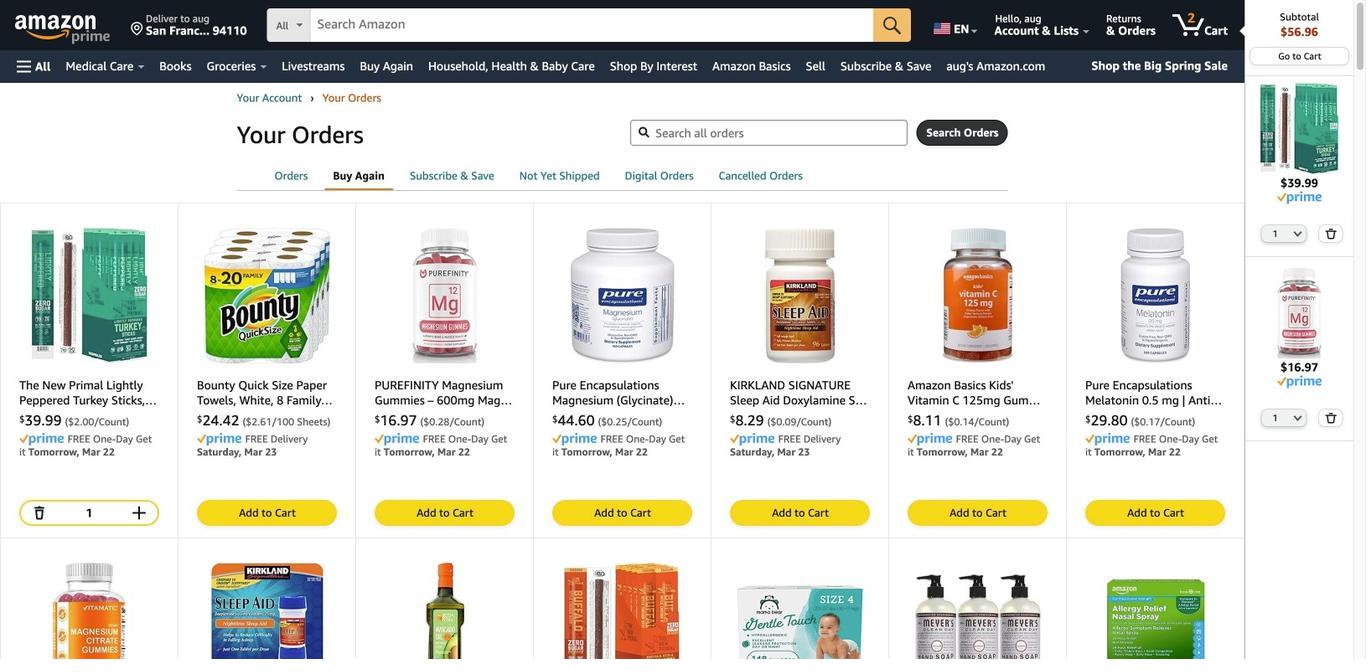 Task type: locate. For each thing, give the bounding box(es) containing it.
Add to Cart submit
[[198, 501, 336, 526], [375, 501, 514, 526], [553, 501, 691, 526], [731, 501, 869, 526], [909, 501, 1047, 526]]

delete image
[[1325, 228, 1337, 239]]

free shipping for prime members image for fifth add to cart submit from right
[[197, 433, 241, 446]]

4 free shipping for prime members image from the left
[[552, 433, 597, 446]]

None search field
[[267, 8, 911, 44]]

1 add to cart submit from the left
[[198, 501, 336, 526]]

dropdown image
[[1293, 415, 1302, 421]]

navigation navigation
[[0, 0, 1355, 660]]

2 free shipping for prime members image from the left
[[197, 433, 241, 446]]

None submit
[[873, 8, 911, 42], [917, 121, 1007, 145], [1319, 225, 1342, 242], [1319, 410, 1342, 426], [873, 8, 911, 42], [917, 121, 1007, 145], [1319, 225, 1342, 242], [1319, 410, 1342, 426]]

free shipping for prime members image
[[19, 433, 64, 446], [197, 433, 241, 446], [375, 433, 419, 446], [552, 433, 597, 446], [730, 433, 774, 446], [908, 433, 952, 446], [1085, 433, 1130, 446]]

the new primal lightly peppered turkey sticks, keto, gluten free healthy snacks, sugar free low carb high protein, jerky meat stick, 7g protein, 20 ct image
[[1254, 83, 1345, 175]]

3 add to cart submit from the left
[[553, 501, 691, 526]]

tab list
[[237, 163, 1008, 190]]

6 free shipping for prime members image from the left
[[908, 433, 952, 446]]

3 free shipping for prime members image from the left
[[375, 433, 419, 446]]

list
[[237, 90, 1008, 106]]

Search all orders search field
[[630, 120, 908, 146]]

free shipping for prime members image for fourth add to cart submit from the right
[[375, 433, 419, 446]]

free shipping for prime members image for 4th add to cart submit from the left
[[730, 433, 774, 446]]

dropdown image
[[1293, 230, 1302, 237]]

5 free shipping for prime members image from the left
[[730, 433, 774, 446]]

delete image
[[1325, 413, 1337, 424]]



Task type: describe. For each thing, give the bounding box(es) containing it.
none search field inside navigation navigation
[[267, 8, 911, 44]]

2 add to cart submit from the left
[[375, 501, 514, 526]]

purefinity magnesium gummies &ndash; 600mg magnesium citrate gummy for stress relief, cramp defense &amp; recovery. high absorption &amp; bioavailable &ndash; vegan, non-gmo &amp; allergen free &ndash; 60 gummies (1 month supply) image
[[1254, 267, 1345, 359]]

7 free shipping for prime members image from the left
[[1085, 433, 1130, 446]]

add to cart image
[[131, 505, 148, 522]]

5 add to cart submit from the left
[[909, 501, 1047, 526]]

4 add to cart submit from the left
[[731, 501, 869, 526]]

free shipping for prime members image for fifth add to cart submit from the left
[[908, 433, 952, 446]]

Search Amazon text field
[[311, 9, 873, 41]]

1 free shipping for prime members image from the left
[[19, 433, 64, 446]]

free shipping for prime members image for third add to cart submit
[[552, 433, 597, 446]]

search image
[[639, 127, 650, 138]]

remove from cart image
[[31, 505, 48, 522]]

amazon image
[[15, 15, 96, 40]]



Task type: vqa. For each thing, say whether or not it's contained in the screenshot.
submit
yes



